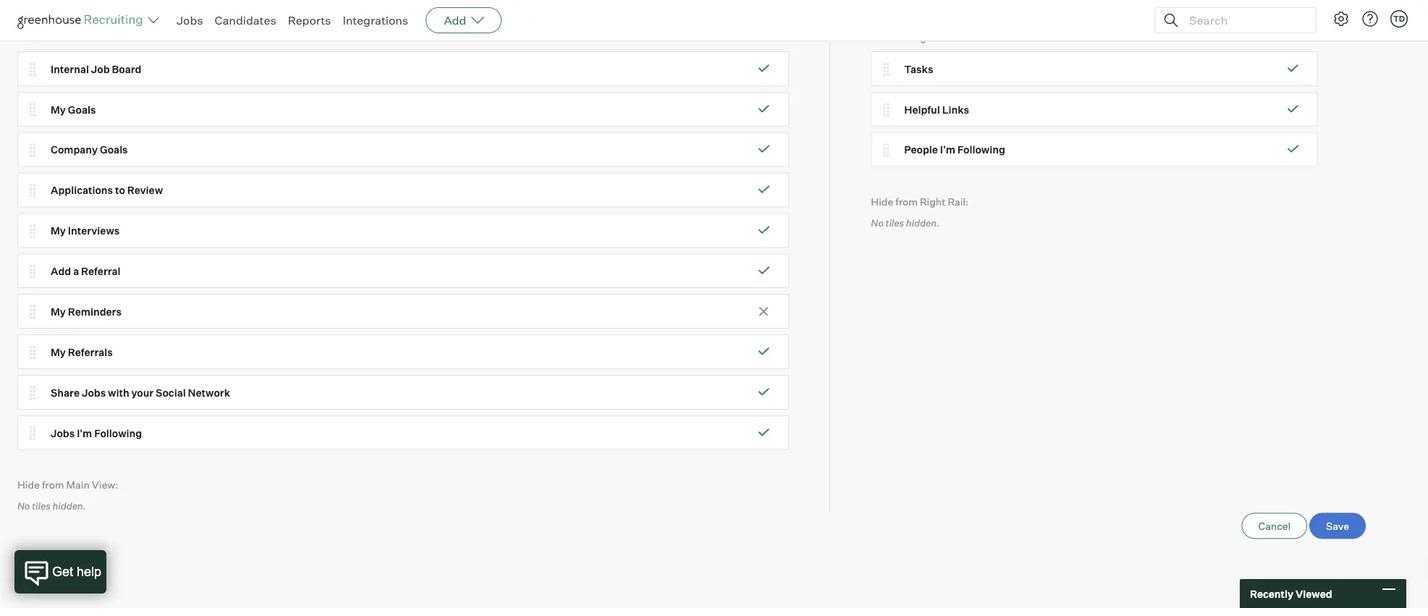 Task type: describe. For each thing, give the bounding box(es) containing it.
from for main
[[42, 479, 64, 491]]

applications
[[51, 184, 113, 197]]

my referrals
[[51, 346, 113, 359]]

right for in
[[911, 31, 937, 44]]

hidden. for main
[[52, 501, 86, 512]]

company goals
[[51, 144, 128, 157]]

show in right rail:
[[871, 31, 960, 44]]

i'm for jobs
[[77, 427, 92, 440]]

tasks
[[905, 63, 934, 76]]

greenhouse recruiting image
[[17, 12, 148, 29]]

reports link
[[288, 13, 331, 28]]

rail: for show in right rail:
[[939, 31, 960, 44]]

hide for hide from right rail:
[[871, 196, 894, 208]]

Search text field
[[1186, 10, 1304, 31]]

network
[[188, 387, 230, 399]]

share jobs with your social network
[[51, 387, 230, 399]]

hide for hide from main view:
[[17, 479, 40, 491]]

company
[[51, 144, 98, 157]]

save
[[1327, 520, 1350, 533]]

a
[[73, 265, 79, 278]]

add a referral
[[51, 265, 121, 278]]

integrations
[[343, 13, 409, 28]]

jobs link
[[177, 13, 203, 28]]

td button
[[1388, 7, 1411, 30]]

main for from
[[66, 479, 90, 491]]

add for add
[[444, 13, 467, 28]]

people
[[905, 144, 938, 157]]

show for show in main view:
[[17, 31, 44, 44]]

cancel link
[[1242, 514, 1308, 540]]

my for my goals
[[51, 103, 66, 116]]

1 vertical spatial jobs
[[82, 387, 106, 399]]

td
[[1394, 14, 1406, 24]]

hide from main view:
[[17, 479, 118, 491]]

helpful links
[[905, 103, 970, 116]]

candidates
[[215, 13, 276, 28]]

board
[[112, 63, 142, 76]]

hidden. for right
[[907, 217, 940, 229]]

with
[[108, 387, 129, 399]]

no for hide from main view:
[[17, 501, 30, 512]]

from for right
[[896, 196, 918, 208]]

helpful
[[905, 103, 940, 116]]

view: for show in main view:
[[82, 31, 109, 44]]

candidates link
[[215, 13, 276, 28]]

no for hide from right rail:
[[871, 217, 884, 229]]



Task type: locate. For each thing, give the bounding box(es) containing it.
people i'm following
[[905, 144, 1006, 157]]

no
[[871, 217, 884, 229], [17, 501, 30, 512]]

from down people
[[896, 196, 918, 208]]

my for my interviews
[[51, 225, 66, 237]]

in up tasks
[[900, 31, 909, 44]]

goals up company goals
[[68, 103, 96, 116]]

0 vertical spatial following
[[958, 144, 1006, 157]]

referrals
[[68, 346, 113, 359]]

1 vertical spatial main
[[66, 479, 90, 491]]

1 vertical spatial from
[[42, 479, 64, 491]]

hidden. down hide from right rail:
[[907, 217, 940, 229]]

1 in from the left
[[46, 31, 55, 44]]

goals for company goals
[[100, 144, 128, 157]]

interviews
[[68, 225, 120, 237]]

0 vertical spatial main
[[57, 31, 80, 44]]

right
[[911, 31, 937, 44], [920, 196, 946, 208]]

rail:
[[939, 31, 960, 44], [948, 196, 969, 208]]

0 horizontal spatial following
[[94, 427, 142, 440]]

goals for my goals
[[68, 103, 96, 116]]

0 vertical spatial no tiles hidden.
[[871, 217, 940, 229]]

tiles down hide from main view:
[[32, 501, 50, 512]]

0 vertical spatial jobs
[[177, 13, 203, 28]]

1 horizontal spatial from
[[896, 196, 918, 208]]

my for my referrals
[[51, 346, 66, 359]]

my left referrals
[[51, 346, 66, 359]]

applications to review
[[51, 184, 163, 197]]

0 horizontal spatial in
[[46, 31, 55, 44]]

view: down jobs i'm following
[[92, 479, 118, 491]]

hidden.
[[907, 217, 940, 229], [52, 501, 86, 512]]

0 horizontal spatial tiles
[[32, 501, 50, 512]]

in for main
[[46, 31, 55, 44]]

links
[[943, 103, 970, 116]]

3 my from the top
[[51, 306, 66, 318]]

following down links
[[958, 144, 1006, 157]]

hide
[[871, 196, 894, 208], [17, 479, 40, 491]]

1 horizontal spatial jobs
[[82, 387, 106, 399]]

cancel
[[1259, 520, 1291, 533]]

1 horizontal spatial hidden.
[[907, 217, 940, 229]]

recently
[[1251, 587, 1294, 600]]

reports
[[288, 13, 331, 28]]

1 vertical spatial i'm
[[77, 427, 92, 440]]

1 vertical spatial tiles
[[32, 501, 50, 512]]

no tiles hidden. down hide from main view:
[[17, 501, 86, 512]]

1 vertical spatial no tiles hidden.
[[17, 501, 86, 512]]

add inside add popup button
[[444, 13, 467, 28]]

no down hide from right rail:
[[871, 217, 884, 229]]

1 vertical spatial following
[[94, 427, 142, 440]]

1 horizontal spatial no tiles hidden.
[[871, 217, 940, 229]]

hidden. down hide from main view:
[[52, 501, 86, 512]]

0 horizontal spatial from
[[42, 479, 64, 491]]

1 vertical spatial add
[[51, 265, 71, 278]]

2 my from the top
[[51, 225, 66, 237]]

1 horizontal spatial show
[[871, 31, 898, 44]]

1 show from the left
[[17, 31, 44, 44]]

save button
[[1310, 514, 1367, 540]]

main
[[57, 31, 80, 44], [66, 479, 90, 491]]

recently viewed
[[1251, 587, 1333, 600]]

jobs
[[177, 13, 203, 28], [82, 387, 106, 399], [51, 427, 75, 440]]

0 horizontal spatial add
[[51, 265, 71, 278]]

0 vertical spatial from
[[896, 196, 918, 208]]

0 vertical spatial no
[[871, 217, 884, 229]]

from down jobs i'm following
[[42, 479, 64, 491]]

in down 'greenhouse recruiting' image
[[46, 31, 55, 44]]

1 horizontal spatial in
[[900, 31, 909, 44]]

1 horizontal spatial goals
[[100, 144, 128, 157]]

2 show from the left
[[871, 31, 898, 44]]

jobs i'm following
[[51, 427, 142, 440]]

tiles for hide from main view:
[[32, 501, 50, 512]]

1 vertical spatial hide
[[17, 479, 40, 491]]

no down hide from main view:
[[17, 501, 30, 512]]

from
[[896, 196, 918, 208], [42, 479, 64, 491]]

show
[[17, 31, 44, 44], [871, 31, 898, 44]]

1 vertical spatial right
[[920, 196, 946, 208]]

goals
[[68, 103, 96, 116], [100, 144, 128, 157]]

0 horizontal spatial show
[[17, 31, 44, 44]]

jobs left with
[[82, 387, 106, 399]]

my reminders
[[51, 306, 122, 318]]

add button
[[426, 7, 502, 33]]

right down people
[[920, 196, 946, 208]]

following
[[958, 144, 1006, 157], [94, 427, 142, 440]]

0 horizontal spatial goals
[[68, 103, 96, 116]]

my left interviews
[[51, 225, 66, 237]]

tiles for hide from right rail:
[[886, 217, 904, 229]]

0 vertical spatial tiles
[[886, 217, 904, 229]]

following down with
[[94, 427, 142, 440]]

0 vertical spatial right
[[911, 31, 937, 44]]

hide from right rail:
[[871, 196, 969, 208]]

add for add a referral
[[51, 265, 71, 278]]

4 my from the top
[[51, 346, 66, 359]]

1 horizontal spatial i'm
[[941, 144, 956, 157]]

2 horizontal spatial jobs
[[177, 13, 203, 28]]

internal
[[51, 63, 89, 76]]

my for my reminders
[[51, 306, 66, 318]]

2 in from the left
[[900, 31, 909, 44]]

following for jobs i'm following
[[94, 427, 142, 440]]

referral
[[81, 265, 121, 278]]

1 horizontal spatial no
[[871, 217, 884, 229]]

in for right
[[900, 31, 909, 44]]

0 horizontal spatial i'm
[[77, 427, 92, 440]]

1 horizontal spatial add
[[444, 13, 467, 28]]

0 vertical spatial add
[[444, 13, 467, 28]]

td button
[[1391, 10, 1409, 28]]

your
[[131, 387, 154, 399]]

0 vertical spatial rail:
[[939, 31, 960, 44]]

following for people i'm following
[[958, 144, 1006, 157]]

review
[[127, 184, 163, 197]]

share
[[51, 387, 80, 399]]

social
[[156, 387, 186, 399]]

0 horizontal spatial hidden.
[[52, 501, 86, 512]]

0 vertical spatial hide
[[871, 196, 894, 208]]

jobs left candidates
[[177, 13, 203, 28]]

my
[[51, 103, 66, 116], [51, 225, 66, 237], [51, 306, 66, 318], [51, 346, 66, 359]]

tiles
[[886, 217, 904, 229], [32, 501, 50, 512]]

goals right company
[[100, 144, 128, 157]]

right up tasks
[[911, 31, 937, 44]]

1 horizontal spatial tiles
[[886, 217, 904, 229]]

1 horizontal spatial hide
[[871, 196, 894, 208]]

no tiles hidden. down hide from right rail:
[[871, 217, 940, 229]]

1 my from the top
[[51, 103, 66, 116]]

main down 'greenhouse recruiting' image
[[57, 31, 80, 44]]

0 horizontal spatial hide
[[17, 479, 40, 491]]

1 vertical spatial goals
[[100, 144, 128, 157]]

show for show in right rail:
[[871, 31, 898, 44]]

0 vertical spatial goals
[[68, 103, 96, 116]]

1 vertical spatial rail:
[[948, 196, 969, 208]]

0 vertical spatial i'm
[[941, 144, 956, 157]]

to
[[115, 184, 125, 197]]

job
[[91, 63, 110, 76]]

i'm down share
[[77, 427, 92, 440]]

view: for hide from main view:
[[92, 479, 118, 491]]

my interviews
[[51, 225, 120, 237]]

i'm right people
[[941, 144, 956, 157]]

1 vertical spatial hidden.
[[52, 501, 86, 512]]

jobs for jobs i'm following
[[51, 427, 75, 440]]

0 horizontal spatial no tiles hidden.
[[17, 501, 86, 512]]

viewed
[[1296, 587, 1333, 600]]

add
[[444, 13, 467, 28], [51, 265, 71, 278]]

my goals
[[51, 103, 96, 116]]

1 vertical spatial no
[[17, 501, 30, 512]]

in
[[46, 31, 55, 44], [900, 31, 909, 44]]

configure image
[[1333, 10, 1351, 28]]

no tiles hidden. for right
[[871, 217, 940, 229]]

main down jobs i'm following
[[66, 479, 90, 491]]

rail: for hide from right rail:
[[948, 196, 969, 208]]

jobs for jobs
[[177, 13, 203, 28]]

internal job board
[[51, 63, 142, 76]]

1 vertical spatial view:
[[92, 479, 118, 491]]

0 horizontal spatial jobs
[[51, 427, 75, 440]]

reminders
[[68, 306, 122, 318]]

1 horizontal spatial following
[[958, 144, 1006, 157]]

0 horizontal spatial no
[[17, 501, 30, 512]]

integrations link
[[343, 13, 409, 28]]

2 vertical spatial jobs
[[51, 427, 75, 440]]

i'm for people
[[941, 144, 956, 157]]

jobs down share
[[51, 427, 75, 440]]

main for in
[[57, 31, 80, 44]]

show in main view:
[[17, 31, 109, 44]]

i'm
[[941, 144, 956, 157], [77, 427, 92, 440]]

0 vertical spatial view:
[[82, 31, 109, 44]]

my left reminders
[[51, 306, 66, 318]]

no tiles hidden.
[[871, 217, 940, 229], [17, 501, 86, 512]]

my down internal
[[51, 103, 66, 116]]

right for from
[[920, 196, 946, 208]]

0 vertical spatial hidden.
[[907, 217, 940, 229]]

no tiles hidden. for main
[[17, 501, 86, 512]]

tiles down hide from right rail:
[[886, 217, 904, 229]]

view: down 'greenhouse recruiting' image
[[82, 31, 109, 44]]

view:
[[82, 31, 109, 44], [92, 479, 118, 491]]



Task type: vqa. For each thing, say whether or not it's contained in the screenshot.
the bottom Add
yes



